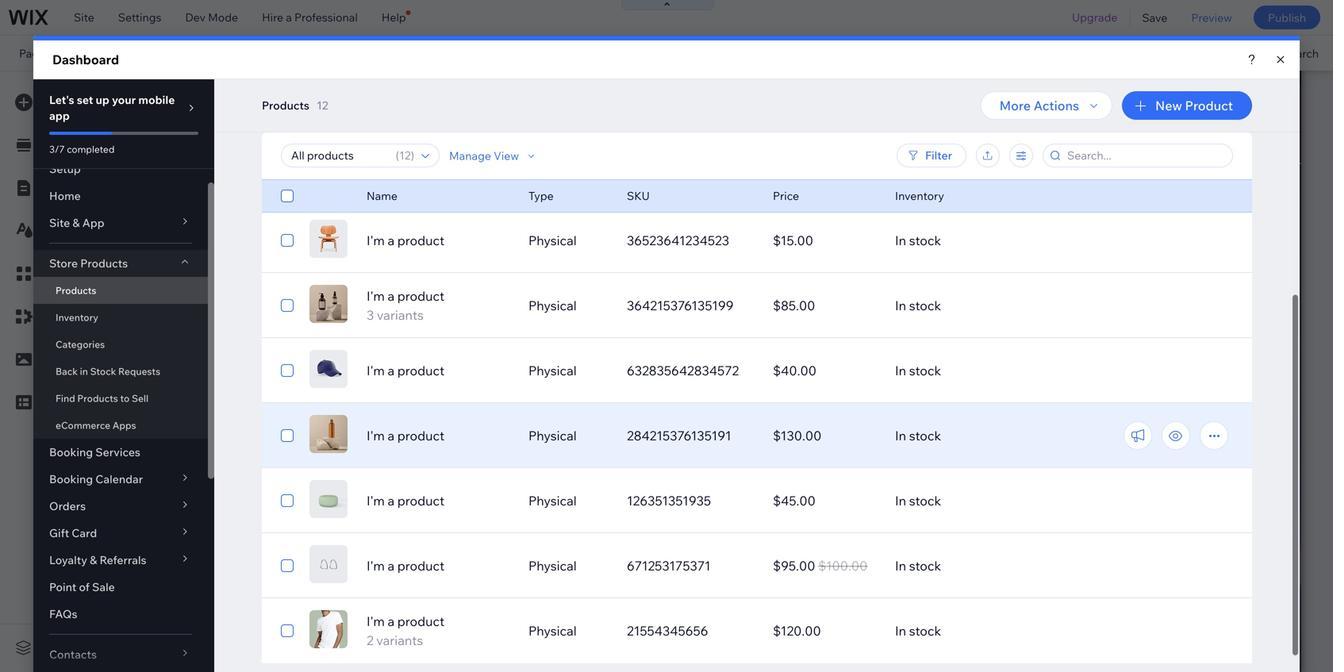 Task type: locate. For each thing, give the bounding box(es) containing it.
a
[[286, 10, 292, 24]]

search
[[1283, 46, 1319, 60]]

dev mode
[[185, 10, 238, 24]]

save
[[1143, 11, 1168, 24]]

mode
[[208, 10, 238, 24]]

settings
[[118, 10, 161, 24]]

professional
[[294, 10, 358, 24]]

search button
[[1250, 36, 1333, 71]]

upgrade
[[1072, 10, 1118, 24]]

publish button
[[1254, 6, 1321, 29]]

hire a professional
[[262, 10, 358, 24]]

site
[[74, 10, 94, 24]]



Task type: vqa. For each thing, say whether or not it's contained in the screenshot.
Professional in the top of the page
yes



Task type: describe. For each thing, give the bounding box(es) containing it.
preview button
[[1180, 0, 1245, 35]]

help
[[382, 10, 406, 24]]

home
[[60, 46, 91, 60]]

save button
[[1131, 0, 1180, 35]]

hire
[[262, 10, 283, 24]]

publish
[[1268, 11, 1306, 24]]

preview
[[1192, 11, 1233, 24]]

dev
[[185, 10, 206, 24]]



